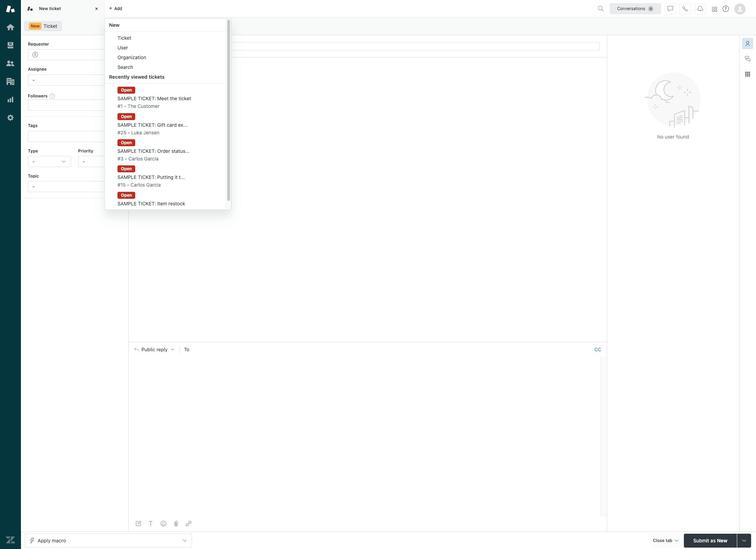 Task type: vqa. For each thing, say whether or not it's contained in the screenshot.
4th menu item
yes



Task type: describe. For each thing, give the bounding box(es) containing it.
zendesk image
[[6, 536, 15, 545]]

get started image
[[6, 23, 15, 32]]

secondary element
[[21, 19, 756, 33]]

organizations image
[[6, 77, 15, 86]]

info on adding followers image
[[50, 93, 55, 99]]

zendesk support image
[[6, 5, 15, 14]]

draft mode image
[[136, 522, 141, 527]]

add attachment image
[[173, 522, 179, 527]]

3 menu item from the top
[[105, 53, 226, 62]]

views image
[[6, 41, 15, 50]]

6 menu item from the top
[[105, 111, 226, 138]]

9 menu item from the top
[[105, 190, 226, 216]]

2 menu item from the top
[[105, 43, 226, 53]]

apps image
[[745, 71, 751, 77]]

format text image
[[148, 522, 154, 527]]



Task type: locate. For each thing, give the bounding box(es) containing it.
5 menu item from the top
[[105, 85, 226, 111]]

tab
[[21, 0, 105, 17]]

menu item
[[105, 33, 226, 43], [105, 43, 226, 53], [105, 53, 226, 62], [105, 62, 226, 72], [105, 85, 226, 111], [105, 111, 226, 138], [105, 138, 226, 164], [105, 164, 226, 190], [105, 190, 226, 216]]

7 menu item from the top
[[105, 138, 226, 164]]

reporting image
[[6, 95, 15, 104]]

8 menu item from the top
[[105, 164, 226, 190]]

menu inside tabs tab list
[[105, 18, 232, 216]]

Subject field
[[135, 42, 600, 50]]

add link (cmd k) image
[[186, 522, 191, 527]]

zendesk products image
[[712, 7, 717, 12]]

insert emojis image
[[161, 522, 166, 527]]

tabs tab list
[[21, 0, 595, 216]]

None field
[[33, 102, 106, 109], [33, 133, 115, 140], [194, 347, 592, 354], [33, 102, 106, 109], [33, 133, 115, 140], [194, 347, 592, 354]]

4 menu item from the top
[[105, 62, 226, 72]]

admin image
[[6, 113, 15, 122]]

notifications image
[[698, 6, 703, 11]]

main element
[[0, 0, 21, 550]]

menu
[[105, 18, 232, 216]]

close image
[[93, 5, 100, 12]]

1 menu item from the top
[[105, 33, 226, 43]]

minimize composer image
[[365, 340, 370, 345]]

customers image
[[6, 59, 15, 68]]

tab inside tabs tab list
[[21, 0, 105, 17]]

button displays agent's chat status as invisible. image
[[668, 6, 673, 11]]

get help image
[[723, 6, 729, 12]]

customer context image
[[745, 41, 751, 46]]



